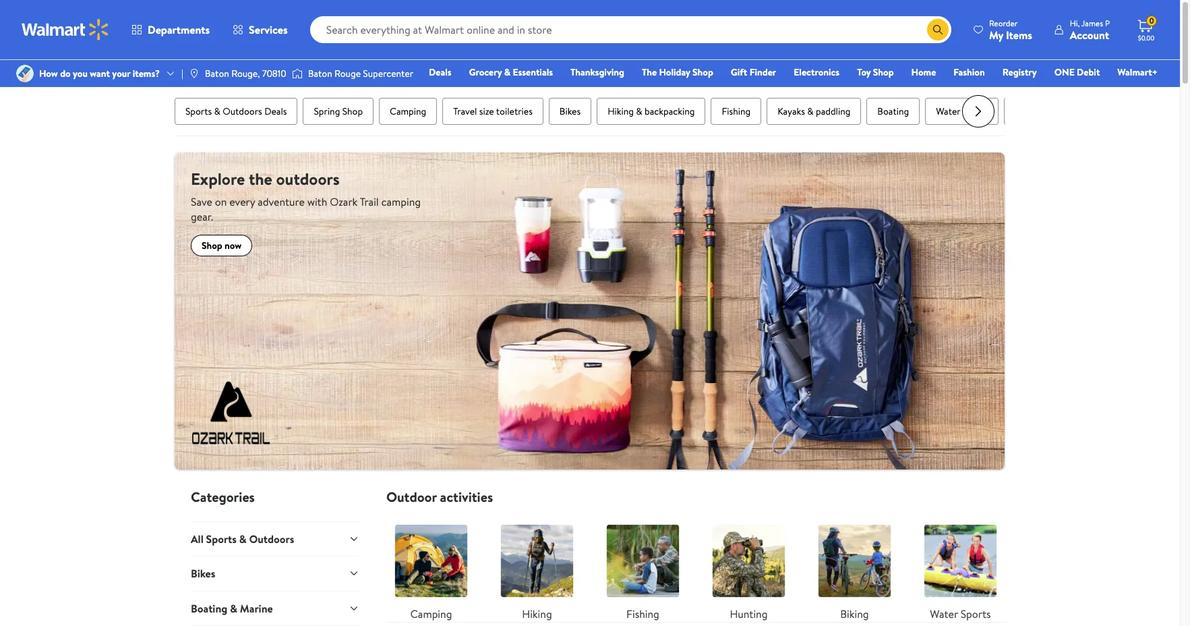 Task type: describe. For each thing, give the bounding box(es) containing it.
0
[[1150, 15, 1155, 26]]

ozark
[[330, 194, 358, 209]]

boating link
[[867, 98, 920, 125]]

shop right toy
[[873, 65, 894, 79]]

do
[[60, 67, 71, 80]]

|
[[181, 67, 183, 80]]

hunting link
[[704, 516, 794, 622]]

reorder my items
[[990, 17, 1033, 42]]

marine
[[240, 601, 273, 616]]

hiking link
[[492, 516, 582, 622]]

ozark trail image
[[191, 373, 271, 453]]

fashion
[[954, 65, 985, 79]]

bikes link
[[549, 98, 592, 125]]

0 vertical spatial bikes
[[560, 105, 581, 118]]

deals link
[[423, 65, 458, 80]]

finder
[[750, 65, 777, 79]]

sports & outdoors deals link
[[175, 98, 298, 125]]

kayaks & paddling link
[[767, 98, 862, 125]]

water for water sports
[[936, 105, 961, 118]]

adventure
[[258, 194, 305, 209]]

save
[[191, 194, 212, 209]]

& for paddling
[[808, 105, 814, 118]]

0 vertical spatial fishing link
[[711, 98, 762, 125]]

hiking for hiking
[[522, 606, 552, 621]]

rouge
[[335, 67, 361, 80]]

supercenter
[[363, 67, 414, 80]]

spring
[[314, 105, 340, 118]]

water sports link
[[916, 516, 1006, 622]]

& for outdoors
[[214, 105, 221, 118]]

grocery & essentials
[[469, 65, 553, 79]]

fashion link
[[948, 65, 991, 80]]

1 vertical spatial camping link
[[387, 516, 476, 622]]

items
[[1006, 27, 1033, 42]]

grocery & essentials link
[[463, 65, 559, 80]]

thanksgiving link
[[565, 65, 631, 80]]

grocery
[[469, 65, 502, 79]]

outdoor
[[387, 488, 437, 506]]

baton for baton rouge, 70810
[[205, 67, 229, 80]]

walmart+ link
[[1112, 65, 1164, 80]]

boating & marine button
[[191, 591, 360, 625]]

explore
[[191, 167, 245, 190]]

services button
[[221, 13, 299, 46]]

categories
[[191, 488, 255, 506]]

with
[[307, 194, 327, 209]]

debit
[[1077, 65, 1100, 79]]

travel size toiletries link
[[443, 98, 544, 125]]

gear.
[[191, 209, 213, 224]]

0 horizontal spatial fishing link
[[598, 516, 688, 622]]

shop now
[[202, 239, 242, 252]]

1 vertical spatial camping
[[411, 606, 452, 621]]

Search search field
[[310, 16, 952, 43]]

want
[[90, 67, 110, 80]]

& for marine
[[230, 601, 237, 616]]

the holiday shop link
[[636, 65, 720, 80]]

walmart image
[[22, 19, 109, 40]]

sports for water
[[961, 606, 991, 621]]

home link
[[906, 65, 943, 80]]

one debit
[[1055, 65, 1100, 79]]

biking link
[[810, 516, 900, 622]]

kayaks & paddling
[[778, 105, 851, 118]]

toy shop
[[857, 65, 894, 79]]

the
[[249, 167, 272, 190]]

camping
[[381, 194, 421, 209]]

walmart+
[[1118, 65, 1158, 79]]

every
[[229, 194, 255, 209]]

 image for baton rouge supercenter
[[292, 67, 303, 80]]

your
[[112, 67, 130, 80]]

Walmart Site-Wide search field
[[310, 16, 952, 43]]

boating for boating & marine
[[191, 601, 228, 616]]

thanksgiving
[[571, 65, 625, 79]]

hunting
[[730, 606, 768, 621]]

gift finder
[[731, 65, 777, 79]]

deals inside 'link'
[[265, 105, 287, 118]]

shop right holiday
[[693, 65, 714, 79]]

now
[[225, 239, 242, 252]]

& for backpacking
[[636, 105, 643, 118]]

0 vertical spatial camping
[[390, 105, 426, 118]]

p
[[1106, 17, 1110, 29]]

reorder
[[990, 17, 1018, 29]]

spring shop
[[314, 105, 363, 118]]

gift finder link
[[725, 65, 783, 80]]

essentials
[[513, 65, 553, 79]]

sports inside 'link'
[[186, 105, 212, 118]]

sports
[[963, 105, 989, 118]]

baton rouge supercenter
[[308, 67, 414, 80]]

backpacking
[[645, 105, 695, 118]]

& for essentials
[[504, 65, 511, 79]]

 image for baton rouge, 70810
[[189, 68, 200, 79]]

how
[[39, 67, 58, 80]]

$0.00
[[1139, 33, 1155, 42]]

trail
[[360, 194, 379, 209]]

kayaks
[[778, 105, 805, 118]]

next slide for navpills list image
[[963, 95, 995, 127]]

the holiday shop
[[642, 65, 714, 79]]

all
[[191, 531, 204, 546]]

all sports & outdoors button
[[191, 521, 360, 556]]



Task type: locate. For each thing, give the bounding box(es) containing it.
on
[[215, 194, 227, 209]]

outdoor activities
[[387, 488, 493, 506]]

0 vertical spatial hiking
[[608, 105, 634, 118]]

& down baton rouge, 70810
[[214, 105, 221, 118]]

0 horizontal spatial baton
[[205, 67, 229, 80]]

paddling
[[816, 105, 851, 118]]

shop right spring
[[342, 105, 363, 118]]

outdoors
[[223, 105, 262, 118], [249, 531, 294, 546]]

0 horizontal spatial  image
[[189, 68, 200, 79]]

& inside 'hiking & backpacking' link
[[636, 105, 643, 118]]

water
[[936, 105, 961, 118], [930, 606, 958, 621]]

& left backpacking
[[636, 105, 643, 118]]

camping
[[390, 105, 426, 118], [411, 606, 452, 621]]

& right kayaks on the right top of the page
[[808, 105, 814, 118]]

0 vertical spatial outdoors
[[223, 105, 262, 118]]

activities
[[440, 488, 493, 506]]

outdoors down baton rouge, 70810
[[223, 105, 262, 118]]

water for water sports
[[930, 606, 958, 621]]

account
[[1070, 27, 1110, 42]]

bikes down 'thanksgiving'
[[560, 105, 581, 118]]

baton for baton rouge supercenter
[[308, 67, 332, 80]]

hiking
[[608, 105, 634, 118], [522, 606, 552, 621]]

0 horizontal spatial boating
[[191, 601, 228, 616]]

outdoors
[[276, 167, 340, 190]]

0 horizontal spatial deals
[[265, 105, 287, 118]]

1 vertical spatial sports
[[206, 531, 237, 546]]

sports & outdoors deals
[[186, 105, 287, 118]]

baton
[[205, 67, 229, 80], [308, 67, 332, 80]]

boating down toy shop
[[878, 105, 909, 118]]

0 horizontal spatial bikes
[[191, 566, 215, 581]]

fishing link
[[711, 98, 762, 125], [598, 516, 688, 622]]

1 horizontal spatial deals
[[429, 65, 452, 79]]

boating inside boating link
[[878, 105, 909, 118]]

electronics link
[[788, 65, 846, 80]]

outdoors inside dropdown button
[[249, 531, 294, 546]]

shop left the now
[[202, 239, 222, 252]]

1 vertical spatial outdoors
[[249, 531, 294, 546]]

baton left rouge
[[308, 67, 332, 80]]

0 vertical spatial boating
[[878, 105, 909, 118]]

shop now link
[[191, 235, 253, 256]]

list
[[378, 505, 1014, 622]]

hi,
[[1070, 17, 1080, 29]]

1 baton from the left
[[205, 67, 229, 80]]

hi, james p account
[[1070, 17, 1110, 42]]

biking
[[841, 606, 869, 621]]

1 horizontal spatial  image
[[292, 67, 303, 80]]

bikes inside "dropdown button"
[[191, 566, 215, 581]]

all sports & outdoors
[[191, 531, 294, 546]]

items?
[[133, 67, 160, 80]]

baton rouge, 70810
[[205, 67, 287, 80]]

2 vertical spatial sports
[[961, 606, 991, 621]]

1 vertical spatial fishing link
[[598, 516, 688, 622]]

& inside all sports & outdoors dropdown button
[[239, 531, 247, 546]]

2 baton from the left
[[308, 67, 332, 80]]

sports inside dropdown button
[[206, 531, 237, 546]]

you
[[73, 67, 88, 80]]

hiking & backpacking link
[[597, 98, 706, 125]]

fishing
[[722, 105, 751, 118], [627, 606, 660, 621]]

1 horizontal spatial hiking
[[608, 105, 634, 118]]

toy
[[857, 65, 871, 79]]

james
[[1082, 17, 1104, 29]]

boating left the marine
[[191, 601, 228, 616]]

& inside sports & outdoors deals 'link'
[[214, 105, 221, 118]]

departments
[[148, 22, 210, 37]]

toy shop link
[[851, 65, 900, 80]]

0 vertical spatial deals
[[429, 65, 452, 79]]

& right grocery
[[504, 65, 511, 79]]

deals left grocery
[[429, 65, 452, 79]]

1 vertical spatial boating
[[191, 601, 228, 616]]

my
[[990, 27, 1004, 42]]

0 vertical spatial water
[[936, 105, 961, 118]]

outdoors up bikes "dropdown button"
[[249, 531, 294, 546]]

outdoors inside 'link'
[[223, 105, 262, 118]]

1 vertical spatial bikes
[[191, 566, 215, 581]]

travel size toiletries
[[453, 105, 533, 118]]

search icon image
[[933, 24, 944, 35]]

1 horizontal spatial fishing
[[722, 105, 751, 118]]

&
[[504, 65, 511, 79], [214, 105, 221, 118], [636, 105, 643, 118], [808, 105, 814, 118], [239, 531, 247, 546], [230, 601, 237, 616]]

0 vertical spatial camping link
[[379, 98, 437, 125]]

boating & marine
[[191, 601, 273, 616]]

1 horizontal spatial bikes
[[560, 105, 581, 118]]

& inside kayaks & paddling "link"
[[808, 105, 814, 118]]

water sports
[[930, 606, 991, 621]]

deals down 70810
[[265, 105, 287, 118]]

services
[[249, 22, 288, 37]]

 image right |
[[189, 68, 200, 79]]

the
[[642, 65, 657, 79]]

& inside boating & marine dropdown button
[[230, 601, 237, 616]]

1 vertical spatial hiking
[[522, 606, 552, 621]]

 image right 70810
[[292, 67, 303, 80]]

1 vertical spatial water
[[930, 606, 958, 621]]

0 $0.00
[[1139, 15, 1155, 42]]

hiking & backpacking
[[608, 105, 695, 118]]

1 horizontal spatial boating
[[878, 105, 909, 118]]

baton left the rouge,
[[205, 67, 229, 80]]

gift
[[731, 65, 748, 79]]

1 horizontal spatial fishing link
[[711, 98, 762, 125]]

boating for boating
[[878, 105, 909, 118]]

0 horizontal spatial fishing
[[627, 606, 660, 621]]

rouge,
[[231, 67, 260, 80]]

boating inside boating & marine dropdown button
[[191, 601, 228, 616]]

0 horizontal spatial hiking
[[522, 606, 552, 621]]

hiking for hiking & backpacking
[[608, 105, 634, 118]]

holiday
[[659, 65, 691, 79]]

1 vertical spatial fishing
[[627, 606, 660, 621]]

water sports
[[936, 105, 989, 118]]

bikes down all
[[191, 566, 215, 581]]

registry
[[1003, 65, 1037, 79]]

explore the outdoors save on every adventure with ozark trail camping gear.
[[191, 167, 421, 224]]

& left the marine
[[230, 601, 237, 616]]

bikes
[[560, 105, 581, 118], [191, 566, 215, 581]]

& inside grocery & essentials link
[[504, 65, 511, 79]]

shop
[[693, 65, 714, 79], [873, 65, 894, 79], [342, 105, 363, 118], [202, 239, 222, 252]]

toiletries
[[496, 105, 533, 118]]

home
[[912, 65, 937, 79]]

70810
[[262, 67, 287, 80]]

 image
[[16, 65, 34, 82]]

1 horizontal spatial baton
[[308, 67, 332, 80]]

one
[[1055, 65, 1075, 79]]

sports
[[186, 105, 212, 118], [206, 531, 237, 546], [961, 606, 991, 621]]

size
[[479, 105, 494, 118]]

departments button
[[120, 13, 221, 46]]

registry link
[[997, 65, 1043, 80]]

 image
[[292, 67, 303, 80], [189, 68, 200, 79]]

electronics
[[794, 65, 840, 79]]

list containing camping
[[378, 505, 1014, 622]]

1 vertical spatial deals
[[265, 105, 287, 118]]

sports for all
[[206, 531, 237, 546]]

0 vertical spatial sports
[[186, 105, 212, 118]]

how do you want your items?
[[39, 67, 160, 80]]

& right all
[[239, 531, 247, 546]]

0 vertical spatial fishing
[[722, 105, 751, 118]]



Task type: vqa. For each thing, say whether or not it's contained in the screenshot.
Shipping, inside Now $349.00 group
no



